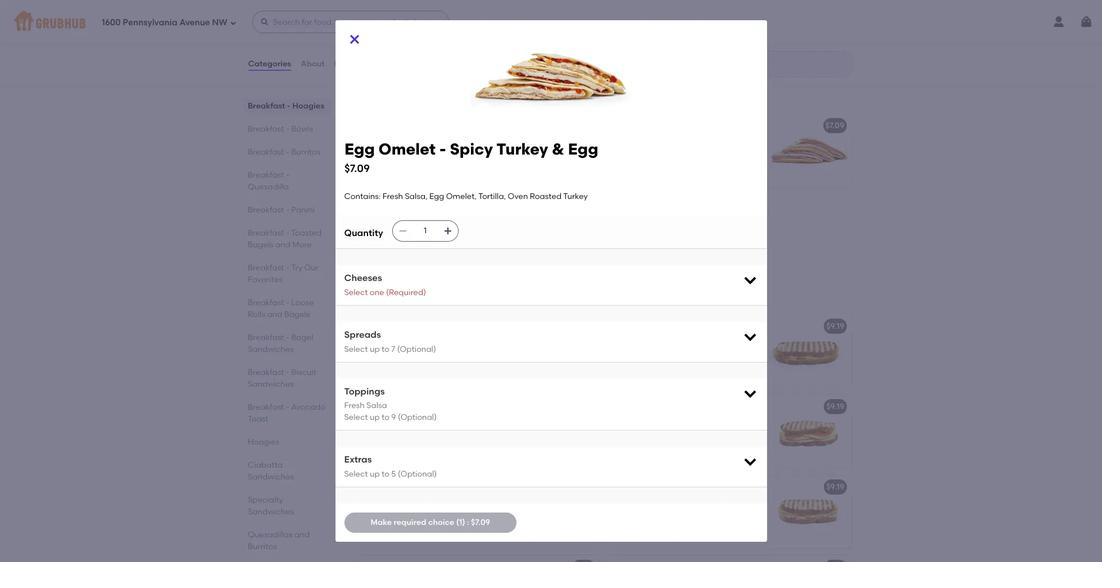 Task type: vqa. For each thing, say whether or not it's contained in the screenshot.
topmost up
yes



Task type: describe. For each thing, give the bounding box(es) containing it.
to for extras
[[382, 469, 390, 479]]

pennsylvania
[[123, 17, 177, 27]]

up for extras
[[370, 469, 380, 479]]

spicy for egg omelet - spicy turkey & egg
[[414, 201, 435, 211]]

breakfast - panini tab
[[248, 204, 326, 216]]

& for egg omelet - spicy turkey & egg
[[463, 201, 470, 211]]

bread, for egg omelet - oven roasted turkey
[[425, 498, 450, 508]]

breakfast - panini inside tab
[[248, 205, 315, 215]]

bacon
[[493, 321, 518, 331]]

specialty sandwiches
[[248, 495, 294, 517]]

avocado
[[291, 403, 325, 412]]

omelet, inside contains: cheddar, fresh salsa, egg omelet, tortilla burrito
[[361, 28, 392, 37]]

9
[[391, 413, 396, 422]]

spreads
[[344, 330, 381, 340]]

to for spreads
[[382, 344, 390, 354]]

breakfast - biscuit sandwiches tab
[[248, 367, 326, 390]]

fresh inside contains: cheddar, fresh salsa, egg omelet, tortilla burrito
[[437, 16, 458, 26]]

quesadilla inside tab
[[248, 182, 289, 192]]

contains: garlic aioli, plain cream cheese, spinach, tomato, egg omelet, tortilla, oven roasted turkey
[[361, 137, 503, 169]]

and inside the quesadillas and burritos
[[294, 530, 309, 540]]

roasted down the egg omelet - spicy turkey & egg
[[413, 228, 444, 238]]

(1)
[[456, 518, 465, 527]]

aioli,
[[425, 137, 443, 146]]

tortilla
[[394, 28, 419, 37]]

contains: panini bread, applewood smoked bacon, egg omelet
[[361, 337, 496, 358]]

select for extras
[[344, 469, 368, 479]]

breakfast - toasted bagels and more
[[248, 228, 321, 250]]

cheeses select one (required)
[[344, 273, 426, 297]]

Input item quantity number field
[[413, 221, 438, 241]]

1 horizontal spatial quesadilla
[[422, 88, 486, 102]]

and for more
[[275, 240, 290, 250]]

egg omelet - applewood smoked bacon image
[[515, 314, 600, 387]]

panini inside tab
[[291, 205, 315, 215]]

1 horizontal spatial sausage
[[666, 482, 699, 492]]

breakfast - try our favorites
[[248, 263, 318, 284]]

contains: inside contains: cheddar, fresh salsa, egg omelet, tortilla burrito
[[361, 16, 398, 26]]

choice
[[428, 518, 454, 527]]

cheese,
[[361, 148, 392, 157]]

ham
[[414, 402, 432, 411]]

tortilla, inside contains: garlic aioli, plain cream cheese, spinach, tomato, egg omelet, tortilla, oven roasted turkey
[[394, 159, 421, 169]]

2 horizontal spatial tortilla,
[[479, 192, 506, 201]]

egg omelet - spicy bacon image
[[767, 555, 851, 562]]

categories
[[248, 59, 291, 69]]

hoagies inside tab
[[248, 437, 279, 447]]

toppings
[[344, 386, 385, 397]]

sandwiches inside breakfast - biscuit sandwiches
[[248, 379, 294, 389]]

contains: panini bread, egg omelet
[[613, 337, 749, 347]]

panini inside contains: panini bread, egg omelet, sausage patty
[[651, 498, 675, 508]]

$9.19 for contains: panini bread, applewood smoked bacon, egg omelet
[[575, 321, 593, 331]]

contains: inside contains: panini bread, egg omelet, sausage patty
[[613, 498, 650, 508]]

more
[[292, 240, 312, 250]]

burritos for quesadillas and burritos
[[248, 542, 277, 552]]

omelet, inside the contains: fresh salsa, egg omelet, tortilla, oven roasted turkey
[[463, 217, 494, 226]]

contains: cheddar, fresh salsa, egg omelet, tortilla burrito
[[361, 16, 499, 37]]

breakfast for the breakfast - try our favorites tab
[[248, 263, 284, 273]]

breakfast - bowls tab
[[248, 123, 326, 135]]

breakfast - avocado toast
[[248, 403, 325, 424]]

loose
[[291, 298, 314, 308]]

one
[[370, 288, 384, 297]]

(required)
[[386, 288, 426, 297]]

up inside the 'toppings fresh salsa select up to 9 (optional)'
[[370, 413, 380, 422]]

about
[[301, 59, 325, 69]]

cream
[[465, 137, 492, 146]]

reviews button
[[334, 44, 366, 84]]

0 vertical spatial patty
[[701, 482, 722, 492]]

0 vertical spatial contains: fresh salsa, egg omelet, tortilla, oven roasted turkey
[[344, 192, 588, 201]]

5
[[391, 469, 396, 479]]

breakfast - toasted bagels and more tab
[[248, 227, 326, 251]]

bagels inside breakfast - toasted bagels and more
[[248, 240, 273, 250]]

bread, for egg omelet - applewood smoked bacon
[[425, 337, 450, 347]]

& for egg omelet - spicy turkey & egg $7.09
[[552, 139, 564, 159]]

burrito
[[421, 28, 446, 37]]

bread, for egg omelet - ham
[[425, 418, 450, 427]]

1600 pennsylvania avenue nw
[[102, 17, 228, 27]]

contains: inside contains: garlic aioli, plain cream cheese, spinach, tomato, egg omelet, tortilla, oven roasted turkey
[[361, 137, 398, 146]]

garlic
[[400, 137, 423, 146]]

extras select up to 5 (optional)
[[344, 454, 437, 479]]

2 vertical spatial svg image
[[742, 386, 758, 401]]

(optional) for extras
[[398, 469, 437, 479]]

$7.09 button
[[606, 113, 851, 186]]

breakfast for breakfast - bowls tab
[[248, 124, 284, 134]]

egg omelet - spicy turkey & egg
[[361, 201, 486, 211]]

breakfast - bowls
[[248, 124, 313, 134]]

breakfast - burritos tab
[[248, 146, 326, 158]]

egg omelet - egg for cheddar,
[[361, 0, 429, 10]]

roasted down egg omelet - garlic smoked turkey & egg image
[[530, 192, 562, 201]]

1 horizontal spatial breakfast - quesadilla
[[353, 88, 486, 102]]

(optional) inside the 'toppings fresh salsa select up to 9 (optional)'
[[398, 413, 437, 422]]

egg omelet - spicy turkey & egg image
[[515, 194, 600, 267]]

breakfast for breakfast - avocado toast tab
[[248, 403, 284, 412]]

contains: garlic aioli, plain cream cheese, spinach, tomato, egg omelet, tortilla, oven roasted turkey button
[[354, 113, 600, 186]]

egg omelet - southwest chipotle bacon image
[[515, 555, 600, 562]]

7
[[391, 344, 395, 354]]

$7.09 inside egg omelet - spicy turkey & egg $7.09
[[344, 162, 370, 175]]

:
[[467, 518, 469, 527]]

biscuit
[[291, 368, 316, 377]]

omelet inside egg omelet - spicy turkey & egg $7.09
[[378, 139, 436, 159]]

select inside the 'toppings fresh salsa select up to 9 (optional)'
[[344, 413, 368, 422]]

smoked for bacon,
[[361, 349, 392, 358]]

egg omelet - ham image
[[515, 394, 600, 467]]

egg inside contains: cheddar, fresh salsa, egg omelet, tortilla burrito
[[484, 16, 499, 26]]

omelet, inside contains: panini bread, egg omelet, sausage patty
[[720, 498, 751, 508]]

ciabatta sandwiches
[[248, 460, 294, 482]]

spreads select up to 7 (optional)
[[344, 330, 436, 354]]

contains: panini bread, egg omelet, sausage patty
[[613, 498, 751, 519]]

contains: panini bread, meat, egg omelet for egg omelet - ham
[[361, 418, 490, 439]]

salsa, inside the contains: fresh salsa, egg omelet, tortilla, oven roasted turkey
[[422, 217, 445, 226]]

breakfast for breakfast - toasted bagels and more tab
[[248, 228, 284, 238]]

breakfast - bagel sandwiches
[[248, 333, 313, 354]]

$9.19 for contains: panini bread, egg omelet
[[827, 321, 845, 331]]

extras
[[344, 454, 372, 465]]

egg omelet - egg image for contains: panini bread, egg omelet
[[767, 314, 851, 387]]

sandwiches inside breakfast - bagel sandwiches
[[248, 345, 294, 354]]

tomato,
[[429, 148, 461, 157]]

toasted
[[291, 228, 321, 238]]

salsa
[[367, 401, 387, 411]]

breakfast - biscuit sandwiches
[[248, 368, 316, 389]]

fresh down the egg omelet - spicy turkey & egg
[[400, 217, 420, 226]]

breakfast - burritos
[[248, 147, 320, 157]]

try
[[291, 263, 302, 273]]

breakfast for "breakfast - panini" tab
[[248, 205, 284, 215]]

egg omelet - spicy turkey & egg $7.09
[[344, 139, 598, 175]]

egg omelet - garlic smoked turkey & egg image
[[515, 113, 600, 186]]

required
[[394, 518, 426, 527]]

egg omelet - sausage patty
[[613, 482, 722, 492]]

breakfast - avocado toast tab
[[248, 401, 326, 425]]

breakfast - hoagies tab
[[248, 100, 326, 112]]

spicy for egg omelet - spicy turkey & egg $7.09
[[450, 139, 493, 159]]

(optional) for spreads
[[397, 344, 436, 354]]

spinach,
[[394, 148, 427, 157]]

turkey inside egg omelet - spicy turkey & egg $7.09
[[496, 139, 548, 159]]



Task type: locate. For each thing, give the bounding box(es) containing it.
1 vertical spatial breakfast - quesadilla
[[248, 170, 289, 192]]

0 vertical spatial breakfast - quesadilla
[[353, 88, 486, 102]]

2 vertical spatial to
[[382, 469, 390, 479]]

burritos down bowls
[[291, 147, 320, 157]]

select down the extras
[[344, 469, 368, 479]]

smoked for bacon
[[460, 321, 491, 331]]

1 sandwiches from the top
[[248, 345, 294, 354]]

4 sandwiches from the top
[[248, 507, 294, 517]]

breakfast inside breakfast - biscuit sandwiches
[[248, 368, 284, 377]]

& inside egg omelet - spicy turkey & egg $7.09
[[552, 139, 564, 159]]

fresh down toppings
[[344, 401, 365, 411]]

-
[[408, 0, 412, 10], [414, 88, 419, 102], [287, 101, 290, 111], [286, 124, 289, 134], [439, 139, 446, 159], [286, 147, 289, 157], [286, 170, 289, 180], [408, 201, 412, 211], [286, 205, 289, 215], [286, 228, 289, 238], [286, 263, 289, 273], [414, 289, 419, 303], [286, 298, 289, 308], [408, 321, 412, 331], [660, 321, 664, 331], [286, 333, 289, 342], [286, 368, 289, 377], [408, 402, 412, 411], [286, 403, 289, 412], [408, 482, 412, 492], [660, 482, 664, 492]]

0 horizontal spatial patty
[[648, 509, 668, 519]]

1 select from the top
[[344, 288, 368, 297]]

1 horizontal spatial egg omelet - egg
[[613, 321, 681, 331]]

breakfast - quesadilla
[[353, 88, 486, 102], [248, 170, 289, 192]]

burritos inside the quesadillas and burritos
[[248, 542, 277, 552]]

sausage inside contains: panini bread, egg omelet, sausage patty
[[613, 509, 646, 519]]

0 vertical spatial &
[[552, 139, 564, 159]]

egg omelet - applewood smoked bacon
[[361, 321, 518, 331]]

1 horizontal spatial tortilla,
[[394, 159, 421, 169]]

0 horizontal spatial breakfast - quesadilla
[[248, 170, 289, 192]]

0 vertical spatial salsa,
[[460, 16, 482, 26]]

1 vertical spatial sausage
[[613, 509, 646, 519]]

breakfast - quesadilla tab
[[248, 169, 326, 193]]

2 sandwiches from the top
[[248, 379, 294, 389]]

1 vertical spatial spicy
[[414, 201, 435, 211]]

- inside breakfast - avocado toast
[[286, 403, 289, 412]]

0 horizontal spatial smoked
[[361, 349, 392, 358]]

- inside breakfast - toasted bagels and more
[[286, 228, 289, 238]]

3 to from the top
[[382, 469, 390, 479]]

and inside breakfast - toasted bagels and more
[[275, 240, 290, 250]]

0 vertical spatial spicy
[[450, 139, 493, 159]]

patty down egg omelet - sausage patty
[[648, 509, 668, 519]]

select down spreads
[[344, 344, 368, 354]]

cheeses
[[344, 273, 382, 284]]

salsa,
[[460, 16, 482, 26], [405, 192, 428, 201], [422, 217, 445, 226]]

about button
[[300, 44, 325, 84]]

egg omelet - egg up "contains: panini bread, egg omelet"
[[613, 321, 681, 331]]

to
[[382, 344, 390, 354], [382, 413, 390, 422], [382, 469, 390, 479]]

and right rolls
[[267, 310, 282, 319]]

0 vertical spatial breakfast - panini
[[248, 205, 315, 215]]

quesadilla up the plain
[[422, 88, 486, 102]]

breakfast up breakfast - toasted bagels and more
[[248, 205, 284, 215]]

1 vertical spatial (optional)
[[398, 413, 437, 422]]

0 horizontal spatial burritos
[[248, 542, 277, 552]]

contains: inside contains: panini bread, applewood smoked bacon, egg omelet
[[361, 337, 398, 347]]

1 horizontal spatial spicy
[[450, 139, 493, 159]]

3 up from the top
[[370, 469, 380, 479]]

and for bagels
[[267, 310, 282, 319]]

0 vertical spatial up
[[370, 344, 380, 354]]

0 vertical spatial svg image
[[348, 33, 361, 46]]

select
[[344, 288, 368, 297], [344, 344, 368, 354], [344, 413, 368, 422], [344, 469, 368, 479]]

sandwiches
[[248, 345, 294, 354], [248, 379, 294, 389], [248, 472, 294, 482], [248, 507, 294, 517]]

breakfast down "breakfast - panini" tab
[[248, 228, 284, 238]]

meat,
[[452, 418, 474, 427], [704, 418, 726, 427], [452, 498, 474, 508]]

salsa, inside contains: cheddar, fresh salsa, egg omelet, tortilla burrito
[[460, 16, 482, 26]]

1 vertical spatial to
[[382, 413, 390, 422]]

favorites
[[248, 275, 282, 284]]

0 horizontal spatial breakfast - panini
[[248, 205, 315, 215]]

sausage down egg omelet - sausage patty
[[613, 509, 646, 519]]

egg omelet - egg image for contains: cheddar, fresh salsa, egg omelet, tortilla burrito
[[515, 0, 600, 66]]

breakfast down reviews button
[[353, 88, 411, 102]]

- inside breakfast - bagel sandwiches
[[286, 333, 289, 342]]

burritos for breakfast - burritos
[[291, 147, 320, 157]]

quesadillas
[[248, 530, 292, 540]]

breakfast inside breakfast - avocado toast
[[248, 403, 284, 412]]

0 vertical spatial and
[[275, 240, 290, 250]]

roasted down tomato,
[[445, 159, 477, 169]]

burritos inside the breakfast - burritos "tab"
[[291, 147, 320, 157]]

sausage
[[666, 482, 699, 492], [613, 509, 646, 519]]

hoagies tab
[[248, 436, 326, 448]]

0 vertical spatial applewood
[[414, 321, 458, 331]]

fresh up the quantity
[[383, 192, 403, 201]]

toast
[[248, 414, 268, 424]]

breakfast - hoagies
[[248, 101, 324, 111]]

2 vertical spatial tortilla,
[[361, 228, 389, 238]]

breakfast
[[353, 88, 411, 102], [248, 101, 285, 111], [248, 124, 284, 134], [248, 147, 284, 157], [248, 170, 284, 180], [248, 205, 284, 215], [248, 228, 284, 238], [248, 263, 284, 273], [353, 289, 411, 303], [248, 298, 284, 308], [248, 333, 284, 342], [248, 368, 284, 377], [248, 403, 284, 412]]

panini inside contains: panini bread, applewood smoked bacon, egg omelet
[[400, 337, 423, 347]]

1 vertical spatial burritos
[[248, 542, 277, 552]]

applewood down bacon
[[452, 337, 496, 347]]

hoagies up the ciabatta
[[248, 437, 279, 447]]

breakfast up rolls
[[248, 298, 284, 308]]

1 vertical spatial egg omelet - egg
[[613, 321, 681, 331]]

- inside breakfast - biscuit sandwiches
[[286, 368, 289, 377]]

1 horizontal spatial smoked
[[460, 321, 491, 331]]

our
[[304, 263, 318, 273]]

applewood up contains: panini bread, applewood smoked bacon, egg omelet
[[414, 321, 458, 331]]

breakfast - panini up egg omelet - applewood smoked bacon
[[353, 289, 460, 303]]

select inside cheeses select one (required)
[[344, 288, 368, 297]]

1 vertical spatial salsa,
[[405, 192, 428, 201]]

and left more at the left top of page
[[275, 240, 290, 250]]

breakfast - try our favorites tab
[[248, 262, 326, 286]]

sandwiches inside specialty sandwiches tab
[[248, 507, 294, 517]]

2 up from the top
[[370, 413, 380, 422]]

0 horizontal spatial svg image
[[348, 33, 361, 46]]

smoked
[[460, 321, 491, 331], [361, 349, 392, 358]]

0 vertical spatial egg omelet - egg
[[361, 0, 429, 10]]

1 up from the top
[[370, 344, 380, 354]]

egg omelet - honey smoked turkey image
[[767, 394, 851, 467]]

specialty sandwiches tab
[[248, 494, 326, 518]]

to left '9'
[[382, 413, 390, 422]]

oven inside the contains: fresh salsa, egg omelet, tortilla, oven roasted turkey
[[391, 228, 411, 238]]

make required choice (1) : $7.09
[[371, 518, 490, 527]]

make
[[371, 518, 392, 527]]

breakfast for breakfast - bagel sandwiches tab
[[248, 333, 284, 342]]

0 horizontal spatial bagels
[[248, 240, 273, 250]]

0 horizontal spatial egg omelet - egg
[[361, 0, 429, 10]]

nw
[[212, 17, 228, 27]]

hoagies inside tab
[[292, 101, 324, 111]]

2 select from the top
[[344, 344, 368, 354]]

patty
[[701, 482, 722, 492], [648, 509, 668, 519]]

contains:
[[361, 16, 398, 26], [361, 137, 398, 146], [344, 192, 381, 201], [361, 217, 398, 226], [361, 337, 398, 347], [613, 337, 650, 347], [361, 418, 398, 427], [613, 418, 650, 427], [361, 498, 398, 508], [613, 498, 650, 508]]

egg omelet - egg
[[361, 0, 429, 10], [613, 321, 681, 331]]

select down salsa
[[344, 413, 368, 422]]

breakfast inside breakfast - try our favorites
[[248, 263, 284, 273]]

up left 5
[[370, 469, 380, 479]]

(optional) inside "extras select up to 5 (optional)"
[[398, 469, 437, 479]]

applewood for bread,
[[452, 337, 496, 347]]

0 vertical spatial egg omelet - egg image
[[515, 0, 600, 66]]

bread, for egg omelet - egg
[[677, 337, 702, 347]]

1 vertical spatial tortilla,
[[479, 192, 506, 201]]

3 sandwiches from the top
[[248, 472, 294, 482]]

1 vertical spatial and
[[267, 310, 282, 319]]

quesadillas and burritos
[[248, 530, 309, 552]]

$7.09 inside button
[[826, 121, 845, 130]]

select inside spreads select up to 7 (optional)
[[344, 344, 368, 354]]

breakfast up the breakfast - bowls
[[248, 101, 285, 111]]

hoagies
[[292, 101, 324, 111], [248, 437, 279, 447]]

and right quesadillas
[[294, 530, 309, 540]]

hoagies up bowls
[[292, 101, 324, 111]]

1 horizontal spatial breakfast - panini
[[353, 289, 460, 303]]

smoked left bacon
[[460, 321, 491, 331]]

2 horizontal spatial svg image
[[742, 386, 758, 401]]

fresh up 'burrito'
[[437, 16, 458, 26]]

$7.09
[[826, 121, 845, 130], [344, 162, 370, 175], [574, 201, 593, 211], [471, 518, 490, 527]]

select for spreads
[[344, 344, 368, 354]]

roasted up (1)
[[436, 482, 468, 492]]

1 vertical spatial patty
[[648, 509, 668, 519]]

0 vertical spatial smoked
[[460, 321, 491, 331]]

0 vertical spatial bagels
[[248, 240, 273, 250]]

quesadilla
[[422, 88, 486, 102], [248, 182, 289, 192]]

$9.19 for contains: panini bread, meat, egg omelet
[[575, 482, 593, 492]]

contains: fresh salsa, egg omelet, tortilla, oven roasted turkey down egg omelet - spicy turkey & egg $7.09
[[344, 192, 588, 201]]

1 horizontal spatial &
[[552, 139, 564, 159]]

oven inside contains: garlic aioli, plain cream cheese, spinach, tomato, egg omelet, tortilla, oven roasted turkey
[[423, 159, 443, 169]]

plain
[[445, 137, 464, 146]]

1 vertical spatial &
[[463, 201, 470, 211]]

(optional) right 7
[[397, 344, 436, 354]]

svg image
[[348, 33, 361, 46], [398, 227, 407, 236], [742, 386, 758, 401]]

2 vertical spatial up
[[370, 469, 380, 479]]

egg inside contains: panini bread, applewood smoked bacon, egg omelet
[[423, 349, 437, 358]]

spicy inside egg omelet - spicy turkey & egg $7.09
[[450, 139, 493, 159]]

salsa, down the egg omelet - spicy turkey & egg
[[422, 217, 445, 226]]

select inside "extras select up to 5 (optional)"
[[344, 469, 368, 479]]

breakfast - quesadilla up garlic
[[353, 88, 486, 102]]

breakfast for breakfast - loose rolls and bagels 'tab'
[[248, 298, 284, 308]]

0 vertical spatial tortilla,
[[394, 159, 421, 169]]

up for spreads
[[370, 344, 380, 354]]

1 vertical spatial svg image
[[398, 227, 407, 236]]

1 vertical spatial egg omelet - egg image
[[767, 314, 851, 387]]

0 horizontal spatial quesadilla
[[248, 182, 289, 192]]

3 select from the top
[[344, 413, 368, 422]]

salsa, right cheddar,
[[460, 16, 482, 26]]

tortilla, up cheeses
[[361, 228, 389, 238]]

up inside spreads select up to 7 (optional)
[[370, 344, 380, 354]]

egg omelet - oven roasted turkey image
[[515, 475, 600, 548]]

1 horizontal spatial bagels
[[284, 310, 310, 319]]

1 vertical spatial breakfast - panini
[[353, 289, 460, 303]]

tortilla, down egg omelet - spicy turkey & egg $7.09
[[479, 192, 506, 201]]

- inside breakfast - quesadilla
[[286, 170, 289, 180]]

$9.19
[[575, 321, 593, 331], [827, 321, 845, 331], [827, 402, 845, 411], [575, 482, 593, 492], [827, 482, 845, 492]]

omelet inside contains: panini bread, applewood smoked bacon, egg omelet
[[439, 349, 468, 358]]

egg inside contains: garlic aioli, plain cream cheese, spinach, tomato, egg omelet, tortilla, oven roasted turkey
[[462, 148, 477, 157]]

categories button
[[248, 44, 292, 84]]

breakfast up the breakfast - burritos
[[248, 124, 284, 134]]

0 horizontal spatial sausage
[[613, 509, 646, 519]]

quantity
[[344, 228, 383, 238]]

turkey inside contains: garlic aioli, plain cream cheese, spinach, tomato, egg omelet, tortilla, oven roasted turkey
[[478, 159, 503, 169]]

applewood for -
[[414, 321, 458, 331]]

burritos down quesadillas
[[248, 542, 277, 552]]

panini
[[291, 205, 315, 215], [422, 289, 460, 303], [400, 337, 423, 347], [651, 337, 675, 347], [400, 418, 423, 427], [651, 418, 675, 427], [400, 498, 423, 508], [651, 498, 675, 508]]

bread, inside contains: panini bread, egg omelet, sausage patty
[[677, 498, 702, 508]]

bread, inside contains: panini bread, applewood smoked bacon, egg omelet
[[425, 337, 450, 347]]

applewood
[[414, 321, 458, 331], [452, 337, 496, 347]]

breakfast - panini up breakfast - toasted bagels and more
[[248, 205, 315, 215]]

svg image
[[1080, 15, 1093, 29], [260, 17, 269, 26], [230, 19, 236, 26], [443, 227, 452, 236], [742, 272, 758, 288], [742, 329, 758, 345], [742, 454, 758, 469]]

breakfast - bagel sandwiches tab
[[248, 332, 326, 355]]

fresh
[[437, 16, 458, 26], [383, 192, 403, 201], [400, 217, 420, 226], [344, 401, 365, 411]]

meat, for egg omelet - oven roasted turkey
[[452, 498, 474, 508]]

contains: panini bread, meat, egg omelet
[[361, 418, 490, 439], [613, 418, 742, 439], [361, 498, 490, 519]]

bagel
[[291, 333, 313, 342]]

1 vertical spatial smoked
[[361, 349, 392, 358]]

egg omelet - ham & egg image
[[767, 113, 851, 186]]

breakfast up toast
[[248, 403, 284, 412]]

1 horizontal spatial hoagies
[[292, 101, 324, 111]]

bacon,
[[394, 349, 421, 358]]

omelet, inside contains: garlic aioli, plain cream cheese, spinach, tomato, egg omelet, tortilla, oven roasted turkey
[[361, 159, 392, 169]]

egg omelet - ham
[[361, 402, 432, 411]]

ciabatta
[[248, 460, 283, 470]]

breakfast for the breakfast - hoagies tab
[[248, 101, 285, 111]]

bagels inside breakfast - loose rolls and bagels
[[284, 310, 310, 319]]

sandwiches up breakfast - biscuit sandwiches in the bottom of the page
[[248, 345, 294, 354]]

breakfast inside breakfast - quesadilla
[[248, 170, 284, 180]]

meat, for egg omelet - ham
[[452, 418, 474, 427]]

1 vertical spatial applewood
[[452, 337, 496, 347]]

quesadillas and burritos tab
[[248, 529, 326, 553]]

toppings fresh salsa select up to 9 (optional)
[[344, 386, 437, 422]]

0 vertical spatial (optional)
[[397, 344, 436, 354]]

breakfast inside breakfast - bagel sandwiches
[[248, 333, 284, 342]]

roasted
[[445, 159, 477, 169], [530, 192, 562, 201], [413, 228, 444, 238], [436, 482, 468, 492]]

0 horizontal spatial hoagies
[[248, 437, 279, 447]]

breakfast down the breakfast - bowls
[[248, 147, 284, 157]]

1 vertical spatial quesadilla
[[248, 182, 289, 192]]

salsa, up the input item quantity number field
[[405, 192, 428, 201]]

select for cheeses
[[344, 288, 368, 297]]

up down salsa
[[370, 413, 380, 422]]

0 horizontal spatial spicy
[[414, 201, 435, 211]]

cheddar,
[[400, 16, 435, 26]]

breakfast - loose rolls and bagels
[[248, 298, 314, 319]]

0 vertical spatial hoagies
[[292, 101, 324, 111]]

(optional) inside spreads select up to 7 (optional)
[[397, 344, 436, 354]]

avenue
[[179, 17, 210, 27]]

bagels
[[248, 240, 273, 250], [284, 310, 310, 319]]

1 horizontal spatial patty
[[701, 482, 722, 492]]

bagels up favorites
[[248, 240, 273, 250]]

up left 7
[[370, 344, 380, 354]]

to inside spreads select up to 7 (optional)
[[382, 344, 390, 354]]

1 vertical spatial contains: fresh salsa, egg omelet, tortilla, oven roasted turkey
[[361, 217, 494, 238]]

- inside egg omelet - spicy turkey & egg $7.09
[[439, 139, 446, 159]]

0 horizontal spatial tortilla,
[[361, 228, 389, 238]]

burritos
[[291, 147, 320, 157], [248, 542, 277, 552]]

breakfast - quesadilla down the breakfast - burritos
[[248, 170, 289, 192]]

bowls
[[291, 124, 313, 134]]

- inside breakfast - try our favorites
[[286, 263, 289, 273]]

roasted inside contains: garlic aioli, plain cream cheese, spinach, tomato, egg omelet, tortilla, oven roasted turkey
[[445, 159, 477, 169]]

breakfast - loose rolls and bagels tab
[[248, 297, 326, 320]]

breakfast down cheeses
[[353, 289, 411, 303]]

1600
[[102, 17, 121, 27]]

and inside breakfast - loose rolls and bagels
[[267, 310, 282, 319]]

4 select from the top
[[344, 469, 368, 479]]

sandwiches down specialty
[[248, 507, 294, 517]]

breakfast for the breakfast - burritos "tab"
[[248, 147, 284, 157]]

0 vertical spatial burritos
[[291, 147, 320, 157]]

turkey
[[496, 139, 548, 159], [478, 159, 503, 169], [563, 192, 588, 201], [437, 201, 462, 211], [446, 228, 471, 238], [470, 482, 495, 492]]

2 to from the top
[[382, 413, 390, 422]]

breakfast for breakfast - quesadilla tab
[[248, 170, 284, 180]]

rolls
[[248, 310, 265, 319]]

smoked inside contains: panini bread, applewood smoked bacon, egg omelet
[[361, 349, 392, 358]]

$9.19 for contains: panini bread, egg omelet, sausage patty
[[827, 482, 845, 492]]

breakfast up favorites
[[248, 263, 284, 273]]

breakfast - quesadilla inside tab
[[248, 170, 289, 192]]

fresh inside the 'toppings fresh salsa select up to 9 (optional)'
[[344, 401, 365, 411]]

reviews
[[334, 59, 366, 69]]

1 vertical spatial hoagies
[[248, 437, 279, 447]]

0 horizontal spatial &
[[463, 201, 470, 211]]

egg omelet - sausage patty image
[[767, 475, 851, 548]]

1 vertical spatial up
[[370, 413, 380, 422]]

breakfast down rolls
[[248, 333, 284, 342]]

sandwiches up breakfast - avocado toast on the left of the page
[[248, 379, 294, 389]]

patty inside contains: panini bread, egg omelet, sausage patty
[[648, 509, 668, 519]]

(optional)
[[397, 344, 436, 354], [398, 413, 437, 422], [398, 469, 437, 479]]

0 vertical spatial to
[[382, 344, 390, 354]]

up inside "extras select up to 5 (optional)"
[[370, 469, 380, 479]]

to inside "extras select up to 5 (optional)"
[[382, 469, 390, 479]]

bread, for egg omelet - sausage patty
[[677, 498, 702, 508]]

egg inside the contains: fresh salsa, egg omelet, tortilla, oven roasted turkey
[[446, 217, 461, 226]]

patty up contains: panini bread, egg omelet, sausage patty
[[701, 482, 722, 492]]

omelet
[[378, 0, 407, 10], [378, 139, 436, 159], [378, 201, 407, 211], [378, 321, 407, 331], [630, 321, 658, 331], [720, 337, 749, 347], [439, 349, 468, 358], [378, 402, 407, 411], [361, 429, 390, 439], [613, 429, 642, 439], [378, 482, 407, 492], [630, 482, 658, 492], [361, 509, 390, 519]]

to left 7
[[382, 344, 390, 354]]

sausage up contains: panini bread, egg omelet, sausage patty
[[666, 482, 699, 492]]

1 horizontal spatial egg omelet - egg image
[[767, 314, 851, 387]]

quesadilla up "breakfast - panini" tab
[[248, 182, 289, 192]]

bagels down loose on the left bottom
[[284, 310, 310, 319]]

1 horizontal spatial svg image
[[398, 227, 407, 236]]

(optional) down ham
[[398, 413, 437, 422]]

smoked down spreads
[[361, 349, 392, 358]]

egg inside contains: panini bread, egg omelet, sausage patty
[[704, 498, 719, 508]]

breakfast down the breakfast - burritos
[[248, 170, 284, 180]]

(optional) up 'egg omelet - oven roasted turkey'
[[398, 469, 437, 479]]

to left 5
[[382, 469, 390, 479]]

1 vertical spatial bagels
[[284, 310, 310, 319]]

egg omelet - egg for panini
[[613, 321, 681, 331]]

breakfast inside breakfast - toasted bagels and more
[[248, 228, 284, 238]]

specialty
[[248, 495, 283, 505]]

breakfast down breakfast - bagel sandwiches
[[248, 368, 284, 377]]

1 to from the top
[[382, 344, 390, 354]]

0 horizontal spatial egg omelet - egg image
[[515, 0, 600, 66]]

sandwiches inside the ciabatta sandwiches tab
[[248, 472, 294, 482]]

2 vertical spatial and
[[294, 530, 309, 540]]

main navigation navigation
[[0, 0, 1102, 44]]

ciabatta sandwiches tab
[[248, 459, 326, 483]]

- inside breakfast - loose rolls and bagels
[[286, 298, 289, 308]]

contains: panini bread, meat, egg omelet for egg omelet - oven roasted turkey
[[361, 498, 490, 519]]

applewood inside contains: panini bread, applewood smoked bacon, egg omelet
[[452, 337, 496, 347]]

contains: fresh salsa, egg omelet, tortilla, oven roasted turkey down the egg omelet - spicy turkey & egg
[[361, 217, 494, 238]]

breakfast for breakfast - biscuit sandwiches "tab"
[[248, 368, 284, 377]]

egg omelet - oven roasted turkey
[[361, 482, 495, 492]]

breakfast inside breakfast - loose rolls and bagels
[[248, 298, 284, 308]]

egg omelet - egg up cheddar,
[[361, 0, 429, 10]]

0 vertical spatial sausage
[[666, 482, 699, 492]]

0 vertical spatial quesadilla
[[422, 88, 486, 102]]

select down cheeses
[[344, 288, 368, 297]]

2 vertical spatial salsa,
[[422, 217, 445, 226]]

1 horizontal spatial burritos
[[291, 147, 320, 157]]

tortilla, inside the contains: fresh salsa, egg omelet, tortilla, oven roasted turkey
[[361, 228, 389, 238]]

2 vertical spatial (optional)
[[398, 469, 437, 479]]

sandwiches down the ciabatta
[[248, 472, 294, 482]]

tortilla, down spinach,
[[394, 159, 421, 169]]

egg omelet - egg image
[[515, 0, 600, 66], [767, 314, 851, 387]]

to inside the 'toppings fresh salsa select up to 9 (optional)'
[[382, 413, 390, 422]]



